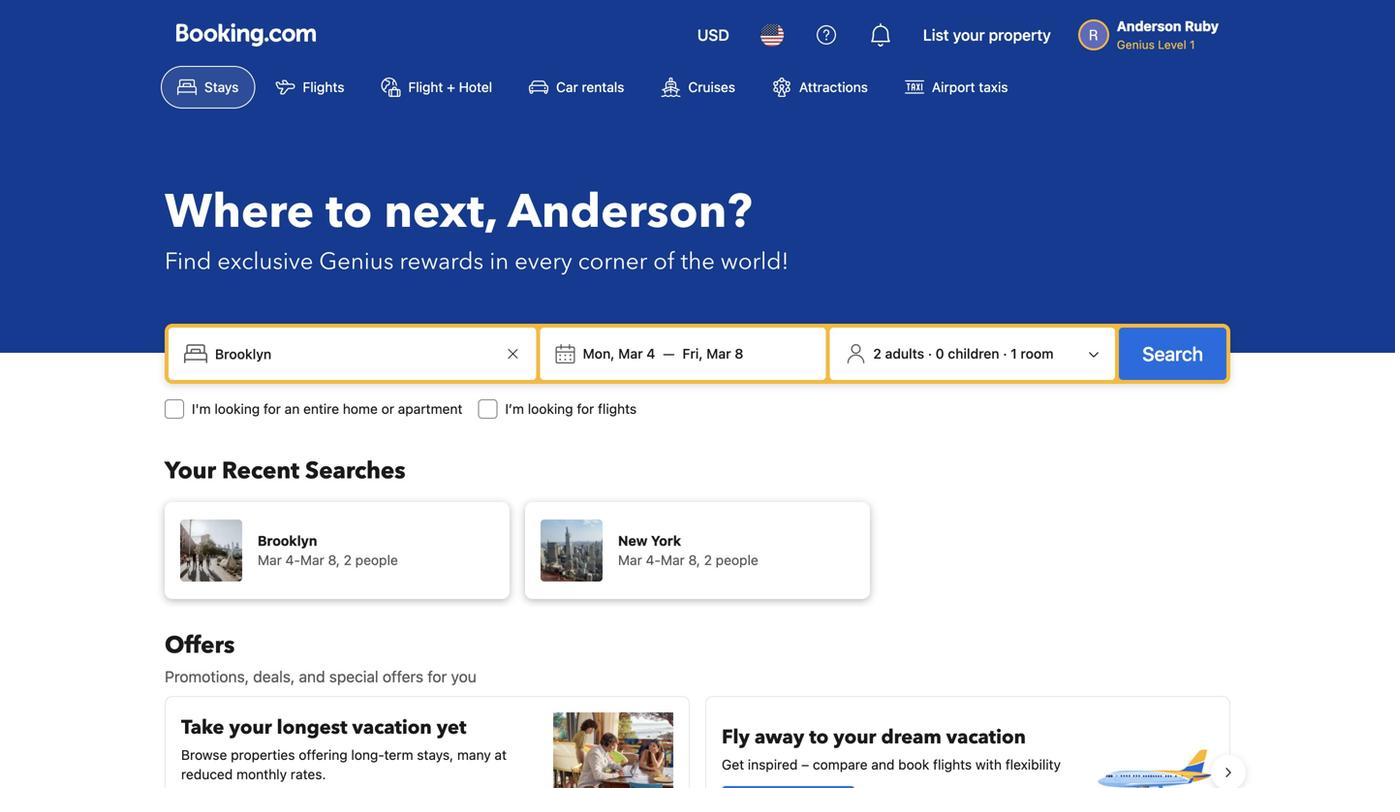Task type: locate. For each thing, give the bounding box(es) containing it.
flight + hotel link
[[365, 66, 509, 109]]

take
[[181, 714, 224, 741]]

2 looking from the left
[[528, 401, 573, 417]]

1 horizontal spatial people
[[716, 552, 759, 568]]

cruises
[[689, 79, 736, 95]]

0 horizontal spatial looking
[[215, 401, 260, 417]]

2 4- from the left
[[646, 552, 661, 568]]

book
[[899, 757, 930, 773]]

4- down brooklyn
[[286, 552, 300, 568]]

browse
[[181, 747, 227, 763]]

children
[[948, 346, 1000, 362]]

1 vertical spatial 1
[[1011, 346, 1018, 362]]

your up compare
[[834, 724, 877, 751]]

0 horizontal spatial genius
[[319, 246, 394, 278]]

1 horizontal spatial genius
[[1117, 38, 1155, 51]]

for inside offers promotions, deals, and special offers for you
[[428, 667, 447, 686]]

4- down york
[[646, 552, 661, 568]]

8, inside new york mar 4-mar 8, 2 people
[[689, 552, 701, 568]]

many
[[457, 747, 491, 763]]

genius
[[1117, 38, 1155, 51], [319, 246, 394, 278]]

vacation up "term"
[[352, 714, 432, 741]]

1 4- from the left
[[286, 552, 300, 568]]

—
[[663, 346, 675, 362]]

and left the book
[[872, 757, 895, 773]]

take your longest vacation yet image
[[553, 712, 674, 788]]

search button
[[1120, 328, 1227, 380]]

where to next, anderson? find exclusive genius rewards in every corner of the world!
[[165, 180, 789, 278]]

2 horizontal spatial for
[[577, 401, 594, 417]]

1 horizontal spatial vacation
[[947, 724, 1026, 751]]

0 horizontal spatial 2
[[344, 552, 352, 568]]

2 people from the left
[[716, 552, 759, 568]]

flights
[[598, 401, 637, 417], [934, 757, 972, 773]]

for
[[264, 401, 281, 417], [577, 401, 594, 417], [428, 667, 447, 686]]

2 inside dropdown button
[[874, 346, 882, 362]]

2 horizontal spatial your
[[953, 26, 985, 44]]

1
[[1190, 38, 1196, 51], [1011, 346, 1018, 362]]

people
[[355, 552, 398, 568], [716, 552, 759, 568]]

1 looking from the left
[[215, 401, 260, 417]]

for left you
[[428, 667, 447, 686]]

2 adults · 0 children · 1 room
[[874, 346, 1054, 362]]

looking right i'm
[[528, 401, 573, 417]]

cruises link
[[645, 66, 752, 109]]

find
[[165, 246, 212, 278]]

and
[[299, 667, 325, 686], [872, 757, 895, 773]]

genius left the rewards
[[319, 246, 394, 278]]

0 horizontal spatial vacation
[[352, 714, 432, 741]]

deals,
[[253, 667, 295, 686]]

stays,
[[417, 747, 454, 763]]

long-
[[351, 747, 384, 763]]

and right deals,
[[299, 667, 325, 686]]

flights down mon, mar 4 button
[[598, 401, 637, 417]]

0 vertical spatial genius
[[1117, 38, 1155, 51]]

0 horizontal spatial for
[[264, 401, 281, 417]]

1 horizontal spatial 4-
[[646, 552, 661, 568]]

0 vertical spatial and
[[299, 667, 325, 686]]

your recent searches
[[165, 455, 406, 487]]

1 horizontal spatial and
[[872, 757, 895, 773]]

+
[[447, 79, 455, 95]]

rates.
[[291, 766, 326, 782]]

0 horizontal spatial ·
[[928, 346, 933, 362]]

take your longest vacation yet browse properties offering long-term stays, many at reduced monthly rates.
[[181, 714, 507, 782]]

1 horizontal spatial 8,
[[689, 552, 701, 568]]

1 vertical spatial genius
[[319, 246, 394, 278]]

0 vertical spatial flights
[[598, 401, 637, 417]]

looking right i'm
[[215, 401, 260, 417]]

for down mon,
[[577, 401, 594, 417]]

8, inside brooklyn mar 4-mar 8, 2 people
[[328, 552, 340, 568]]

to left next,
[[326, 180, 373, 244]]

people inside new york mar 4-mar 8, 2 people
[[716, 552, 759, 568]]

inspired
[[748, 757, 798, 773]]

to
[[326, 180, 373, 244], [810, 724, 829, 751]]

to up compare
[[810, 724, 829, 751]]

you
[[451, 667, 477, 686]]

your for list
[[953, 26, 985, 44]]

flight
[[408, 79, 443, 95]]

1 inside 2 adults · 0 children · 1 room dropdown button
[[1011, 346, 1018, 362]]

adults
[[885, 346, 925, 362]]

0 horizontal spatial 8,
[[328, 552, 340, 568]]

flights link
[[259, 66, 361, 109]]

· right children
[[1003, 346, 1008, 362]]

special
[[329, 667, 379, 686]]

flights inside fly away to your dream vacation get inspired – compare and book flights with flexibility
[[934, 757, 972, 773]]

mar
[[619, 346, 643, 362], [707, 346, 731, 362], [258, 552, 282, 568], [300, 552, 325, 568], [618, 552, 642, 568], [661, 552, 685, 568]]

1 horizontal spatial to
[[810, 724, 829, 751]]

offers
[[383, 667, 424, 686]]

region containing take your longest vacation yet
[[149, 688, 1246, 788]]

0 vertical spatial to
[[326, 180, 373, 244]]

2 horizontal spatial 2
[[874, 346, 882, 362]]

dream
[[882, 724, 942, 751]]

and inside fly away to your dream vacation get inspired – compare and book flights with flexibility
[[872, 757, 895, 773]]

1 horizontal spatial 1
[[1190, 38, 1196, 51]]

ruby
[[1185, 18, 1219, 34]]

new york mar 4-mar 8, 2 people
[[618, 533, 759, 568]]

0 horizontal spatial flights
[[598, 401, 637, 417]]

0 horizontal spatial to
[[326, 180, 373, 244]]

with
[[976, 757, 1002, 773]]

anderson
[[1117, 18, 1182, 34]]

vacation up with
[[947, 724, 1026, 751]]

0 vertical spatial 1
[[1190, 38, 1196, 51]]

your for take
[[229, 714, 272, 741]]

brooklyn
[[258, 533, 317, 549]]

usd
[[698, 26, 730, 44]]

1 horizontal spatial looking
[[528, 401, 573, 417]]

airport taxis link
[[889, 66, 1025, 109]]

· left 0
[[928, 346, 933, 362]]

fly
[[722, 724, 750, 751]]

i'm
[[192, 401, 211, 417]]

i'm
[[505, 401, 524, 417]]

fly away to your dream vacation get inspired – compare and book flights with flexibility
[[722, 724, 1061, 773]]

1 vertical spatial flights
[[934, 757, 972, 773]]

1 horizontal spatial 2
[[704, 552, 712, 568]]

for for an
[[264, 401, 281, 417]]

apartment
[[398, 401, 463, 417]]

1 vertical spatial to
[[810, 724, 829, 751]]

to inside fly away to your dream vacation get inspired – compare and book flights with flexibility
[[810, 724, 829, 751]]

0 horizontal spatial 4-
[[286, 552, 300, 568]]

1 horizontal spatial ·
[[1003, 346, 1008, 362]]

2
[[874, 346, 882, 362], [344, 552, 352, 568], [704, 552, 712, 568]]

fly away to your dream vacation image
[[1094, 712, 1215, 788]]

property
[[989, 26, 1051, 44]]

an
[[285, 401, 300, 417]]

·
[[928, 346, 933, 362], [1003, 346, 1008, 362]]

vacation inside take your longest vacation yet browse properties offering long-term stays, many at reduced monthly rates.
[[352, 714, 432, 741]]

1 people from the left
[[355, 552, 398, 568]]

rewards
[[400, 246, 484, 278]]

0 horizontal spatial 1
[[1011, 346, 1018, 362]]

1 right level
[[1190, 38, 1196, 51]]

1 8, from the left
[[328, 552, 340, 568]]

your right list
[[953, 26, 985, 44]]

1 left room
[[1011, 346, 1018, 362]]

1 vertical spatial and
[[872, 757, 895, 773]]

reduced
[[181, 766, 233, 782]]

1 horizontal spatial your
[[834, 724, 877, 751]]

0 horizontal spatial your
[[229, 714, 272, 741]]

4
[[647, 346, 656, 362]]

0 horizontal spatial people
[[355, 552, 398, 568]]

looking
[[215, 401, 260, 417], [528, 401, 573, 417]]

airport taxis
[[932, 79, 1009, 95]]

region
[[149, 688, 1246, 788]]

2 · from the left
[[1003, 346, 1008, 362]]

0 horizontal spatial and
[[299, 667, 325, 686]]

1 horizontal spatial for
[[428, 667, 447, 686]]

your up properties
[[229, 714, 272, 741]]

your inside take your longest vacation yet browse properties offering long-term stays, many at reduced monthly rates.
[[229, 714, 272, 741]]

flights left with
[[934, 757, 972, 773]]

longest
[[277, 714, 348, 741]]

brooklyn mar 4-mar 8, 2 people
[[258, 533, 398, 568]]

genius down anderson
[[1117, 38, 1155, 51]]

2 8, from the left
[[689, 552, 701, 568]]

1 horizontal spatial flights
[[934, 757, 972, 773]]

for left an
[[264, 401, 281, 417]]



Task type: describe. For each thing, give the bounding box(es) containing it.
mon, mar 4 — fri, mar 8
[[583, 346, 744, 362]]

get
[[722, 757, 744, 773]]

car rentals link
[[513, 66, 641, 109]]

stays link
[[161, 66, 255, 109]]

at
[[495, 747, 507, 763]]

next,
[[384, 180, 497, 244]]

promotions,
[[165, 667, 249, 686]]

list your property
[[924, 26, 1051, 44]]

1 · from the left
[[928, 346, 933, 362]]

world!
[[721, 246, 789, 278]]

hotel
[[459, 79, 492, 95]]

york
[[651, 533, 681, 549]]

term
[[384, 747, 413, 763]]

car
[[556, 79, 578, 95]]

2 inside new york mar 4-mar 8, 2 people
[[704, 552, 712, 568]]

search
[[1143, 342, 1204, 365]]

1 inside anderson ruby genius level 1
[[1190, 38, 1196, 51]]

4- inside new york mar 4-mar 8, 2 people
[[646, 552, 661, 568]]

booking.com image
[[176, 23, 316, 47]]

your inside fly away to your dream vacation get inspired – compare and book flights with flexibility
[[834, 724, 877, 751]]

looking for i'm
[[528, 401, 573, 417]]

rentals
[[582, 79, 625, 95]]

2 adults · 0 children · 1 room button
[[838, 335, 1108, 372]]

mon,
[[583, 346, 615, 362]]

for for flights
[[577, 401, 594, 417]]

car rentals
[[556, 79, 625, 95]]

8
[[735, 346, 744, 362]]

away
[[755, 724, 805, 751]]

i'm looking for flights
[[505, 401, 637, 417]]

i'm looking for an entire home or apartment
[[192, 401, 463, 417]]

compare
[[813, 757, 868, 773]]

taxis
[[979, 79, 1009, 95]]

attractions
[[800, 79, 868, 95]]

genius inside anderson ruby genius level 1
[[1117, 38, 1155, 51]]

room
[[1021, 346, 1054, 362]]

2 inside brooklyn mar 4-mar 8, 2 people
[[344, 552, 352, 568]]

Where are you going? field
[[207, 336, 502, 371]]

4- inside brooklyn mar 4-mar 8, 2 people
[[286, 552, 300, 568]]

offering
[[299, 747, 348, 763]]

vacation inside fly away to your dream vacation get inspired – compare and book flights with flexibility
[[947, 724, 1026, 751]]

yet
[[437, 714, 467, 741]]

to inside "where to next, anderson? find exclusive genius rewards in every corner of the world!"
[[326, 180, 373, 244]]

stays
[[205, 79, 239, 95]]

properties
[[231, 747, 295, 763]]

exclusive
[[217, 246, 314, 278]]

flexibility
[[1006, 757, 1061, 773]]

0
[[936, 346, 945, 362]]

anderson ruby genius level 1
[[1117, 18, 1219, 51]]

offers
[[165, 630, 235, 662]]

home
[[343, 401, 378, 417]]

anderson?
[[508, 180, 753, 244]]

every
[[515, 246, 573, 278]]

mon, mar 4 button
[[575, 336, 663, 371]]

in
[[490, 246, 509, 278]]

and inside offers promotions, deals, and special offers for you
[[299, 667, 325, 686]]

list
[[924, 26, 949, 44]]

the
[[681, 246, 715, 278]]

genius inside "where to next, anderson? find exclusive genius rewards in every corner of the world!"
[[319, 246, 394, 278]]

or
[[382, 401, 394, 417]]

your
[[165, 455, 216, 487]]

your account menu anderson ruby genius level 1 element
[[1079, 9, 1227, 53]]

usd button
[[686, 12, 741, 58]]

monthly
[[237, 766, 287, 782]]

searches
[[305, 455, 406, 487]]

fri, mar 8 button
[[675, 336, 752, 371]]

flight + hotel
[[408, 79, 492, 95]]

recent
[[222, 455, 300, 487]]

where
[[165, 180, 314, 244]]

corner
[[578, 246, 648, 278]]

fri,
[[683, 346, 703, 362]]

entire
[[303, 401, 339, 417]]

attractions link
[[756, 66, 885, 109]]

–
[[802, 757, 810, 773]]

flights
[[303, 79, 345, 95]]

looking for i'm
[[215, 401, 260, 417]]

people inside brooklyn mar 4-mar 8, 2 people
[[355, 552, 398, 568]]

airport
[[932, 79, 976, 95]]

offers promotions, deals, and special offers for you
[[165, 630, 477, 686]]

of
[[654, 246, 675, 278]]

new
[[618, 533, 648, 549]]

level
[[1158, 38, 1187, 51]]



Task type: vqa. For each thing, say whether or not it's contained in the screenshot.
car
yes



